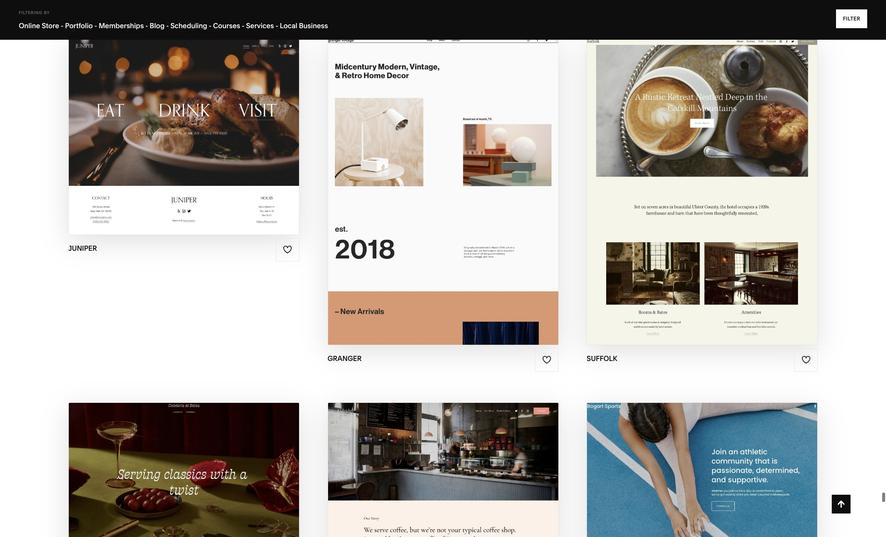Task type: vqa. For each thing, say whether or not it's contained in the screenshot.
Reseda image
no



Task type: describe. For each thing, give the bounding box(es) containing it.
start with granger
[[392, 174, 486, 184]]

filter button
[[837, 9, 868, 28]]

3 - from the left
[[146, 21, 148, 30]]

granger inside 'button'
[[444, 174, 486, 184]]

with for bogart
[[683, 460, 704, 470]]

local
[[280, 21, 298, 30]]

start with suffolk button
[[654, 168, 752, 191]]

start with granger button
[[392, 168, 495, 191]]

6 - from the left
[[242, 21, 245, 30]]

with for suffolk
[[681, 174, 703, 184]]

start for start with juniper
[[136, 119, 162, 129]]

suffolk image
[[588, 38, 818, 345]]

start for start with suffolk
[[654, 174, 679, 184]]

suffolk inside button
[[705, 174, 743, 184]]

preview juniper
[[147, 136, 221, 146]]

4 - from the left
[[166, 21, 169, 30]]

preview for preview juniper
[[147, 136, 184, 146]]

start for start with bogart
[[655, 460, 681, 470]]

by
[[44, 10, 50, 15]]

1 - from the left
[[61, 21, 64, 30]]

1 vertical spatial granger
[[442, 191, 484, 201]]

start for start with granger
[[392, 174, 418, 184]]

2 vertical spatial juniper
[[68, 244, 97, 252]]

online
[[19, 21, 40, 30]]

start with bogart
[[655, 460, 742, 470]]

back to top image
[[837, 500, 847, 509]]

preview bogart
[[665, 476, 740, 486]]

filtering
[[19, 10, 43, 15]]

add granger to your favorites list image
[[543, 355, 552, 364]]

5 - from the left
[[209, 21, 212, 30]]

2 - from the left
[[94, 21, 97, 30]]

start with bogart button
[[655, 453, 751, 477]]

1 vertical spatial suffolk
[[587, 354, 618, 362]]

start with juniper button
[[136, 113, 232, 136]]

preview for preview granger
[[403, 191, 440, 201]]

preview granger link
[[403, 184, 484, 208]]

preview for preview bogart
[[665, 476, 703, 486]]

1 vertical spatial bogart
[[705, 476, 740, 486]]

portfolio
[[65, 21, 93, 30]]



Task type: locate. For each thing, give the bounding box(es) containing it.
0 vertical spatial preview
[[147, 136, 184, 146]]

1 horizontal spatial suffolk
[[705, 174, 743, 184]]

- left local
[[276, 21, 278, 30]]

eldridge image
[[328, 403, 559, 538]]

bogart image
[[588, 403, 818, 538]]

1 vertical spatial preview
[[403, 191, 440, 201]]

0 vertical spatial juniper
[[187, 119, 223, 129]]

bogart up preview bogart
[[706, 460, 742, 470]]

memberships
[[99, 21, 144, 30]]

granger
[[444, 174, 486, 184], [442, 191, 484, 201], [328, 354, 362, 362]]

with inside start with granger 'button'
[[420, 174, 442, 184]]

services
[[246, 21, 274, 30]]

with for granger
[[420, 174, 442, 184]]

preview inside preview juniper link
[[147, 136, 184, 146]]

1 horizontal spatial preview
[[403, 191, 440, 201]]

preview down the start with juniper
[[147, 136, 184, 146]]

start inside the start with suffolk button
[[654, 174, 679, 184]]

- right portfolio
[[94, 21, 97, 30]]

with
[[164, 119, 186, 129], [420, 174, 442, 184], [681, 174, 703, 184], [683, 460, 704, 470]]

7 - from the left
[[276, 21, 278, 30]]

with for juniper
[[164, 119, 186, 129]]

2 vertical spatial preview
[[665, 476, 703, 486]]

preview granger
[[403, 191, 484, 201]]

filter
[[844, 15, 861, 22]]

preview juniper link
[[147, 129, 221, 153]]

store
[[42, 21, 59, 30]]

add juniper to your favorites list image
[[283, 245, 293, 254]]

start with juniper
[[136, 119, 223, 129]]

filtering by
[[19, 10, 50, 15]]

- right courses
[[242, 21, 245, 30]]

granger image
[[328, 38, 559, 345]]

start with suffolk
[[654, 174, 743, 184]]

0 vertical spatial suffolk
[[705, 174, 743, 184]]

scheduling
[[171, 21, 207, 30]]

start inside start with granger 'button'
[[392, 174, 418, 184]]

juniper inside button
[[187, 119, 223, 129]]

0 vertical spatial granger
[[444, 174, 486, 184]]

preview bogart link
[[665, 470, 740, 493]]

start inside 'start with bogart' button
[[655, 460, 681, 470]]

juniper image
[[69, 38, 299, 235]]

bogart inside button
[[706, 460, 742, 470]]

2 vertical spatial granger
[[328, 354, 362, 362]]

1 vertical spatial juniper
[[186, 136, 221, 146]]

belisa image
[[69, 403, 299, 538]]

with inside 'start with juniper' button
[[164, 119, 186, 129]]

juniper
[[187, 119, 223, 129], [186, 136, 221, 146], [68, 244, 97, 252]]

with inside 'start with bogart' button
[[683, 460, 704, 470]]

bogart
[[706, 460, 742, 470], [705, 476, 740, 486]]

- left courses
[[209, 21, 212, 30]]

preview inside preview bogart link
[[665, 476, 703, 486]]

start
[[136, 119, 162, 129], [392, 174, 418, 184], [654, 174, 679, 184], [655, 460, 681, 470]]

with inside the start with suffolk button
[[681, 174, 703, 184]]

add suffolk to your favorites list image
[[802, 355, 811, 364]]

preview down start with granger
[[403, 191, 440, 201]]

- right store
[[61, 21, 64, 30]]

-
[[61, 21, 64, 30], [94, 21, 97, 30], [146, 21, 148, 30], [166, 21, 169, 30], [209, 21, 212, 30], [242, 21, 245, 30], [276, 21, 278, 30]]

preview inside preview granger link
[[403, 191, 440, 201]]

- left blog
[[146, 21, 148, 30]]

- right blog
[[166, 21, 169, 30]]

blog
[[150, 21, 165, 30]]

business
[[299, 21, 328, 30]]

0 horizontal spatial suffolk
[[587, 354, 618, 362]]

0 vertical spatial bogart
[[706, 460, 742, 470]]

suffolk
[[705, 174, 743, 184], [587, 354, 618, 362]]

online store - portfolio - memberships - blog - scheduling - courses - services - local business
[[19, 21, 328, 30]]

start inside 'start with juniper' button
[[136, 119, 162, 129]]

preview
[[147, 136, 184, 146], [403, 191, 440, 201], [665, 476, 703, 486]]

preview down start with bogart
[[665, 476, 703, 486]]

bogart down start with bogart
[[705, 476, 740, 486]]

2 horizontal spatial preview
[[665, 476, 703, 486]]

0 horizontal spatial preview
[[147, 136, 184, 146]]

courses
[[213, 21, 240, 30]]



